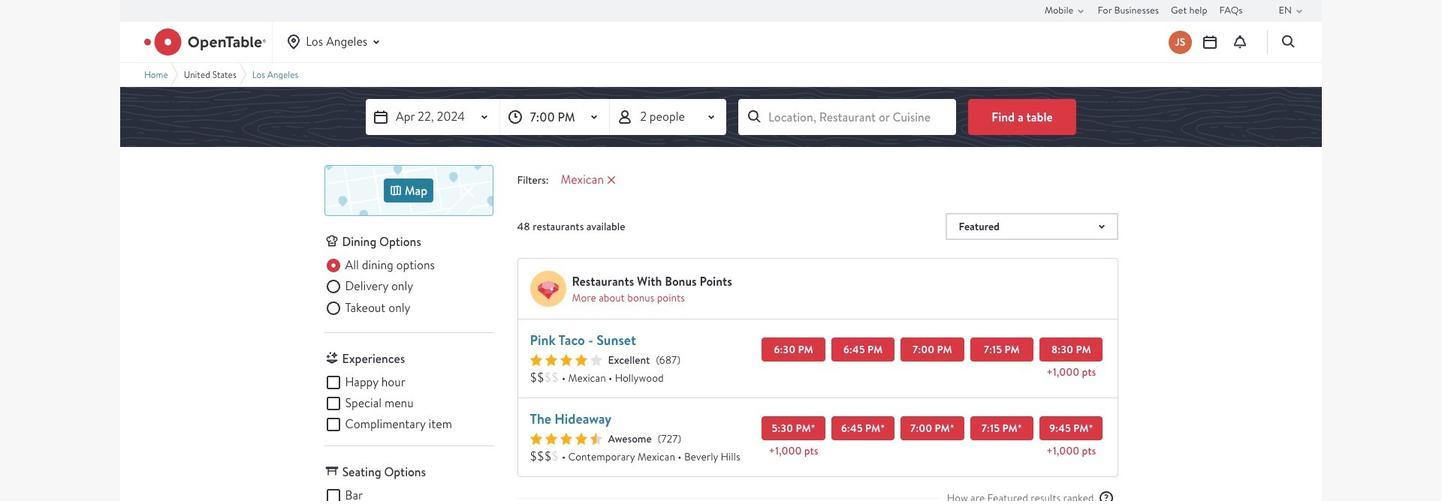 Task type: locate. For each thing, give the bounding box(es) containing it.
0 vertical spatial group
[[324, 257, 493, 321]]

group
[[324, 257, 493, 321], [324, 374, 493, 434]]

None radio
[[324, 278, 414, 296], [324, 300, 411, 318], [324, 278, 414, 296], [324, 300, 411, 318]]

1 vertical spatial group
[[324, 374, 493, 434]]

None field
[[739, 99, 957, 135]]

none radio inside group
[[324, 257, 435, 275]]

None radio
[[324, 257, 435, 275]]



Task type: describe. For each thing, give the bounding box(es) containing it.
3.9 stars image
[[530, 355, 602, 367]]

Please input a Location, Restaurant or Cuisine field
[[739, 99, 957, 135]]

4.4 stars image
[[530, 434, 602, 446]]

bonus point image
[[530, 271, 566, 307]]

1 group from the top
[[324, 257, 493, 321]]

opentable logo image
[[144, 29, 266, 56]]

2 group from the top
[[324, 374, 493, 434]]



Task type: vqa. For each thing, say whether or not it's contained in the screenshot.
field at the top right of page
yes



